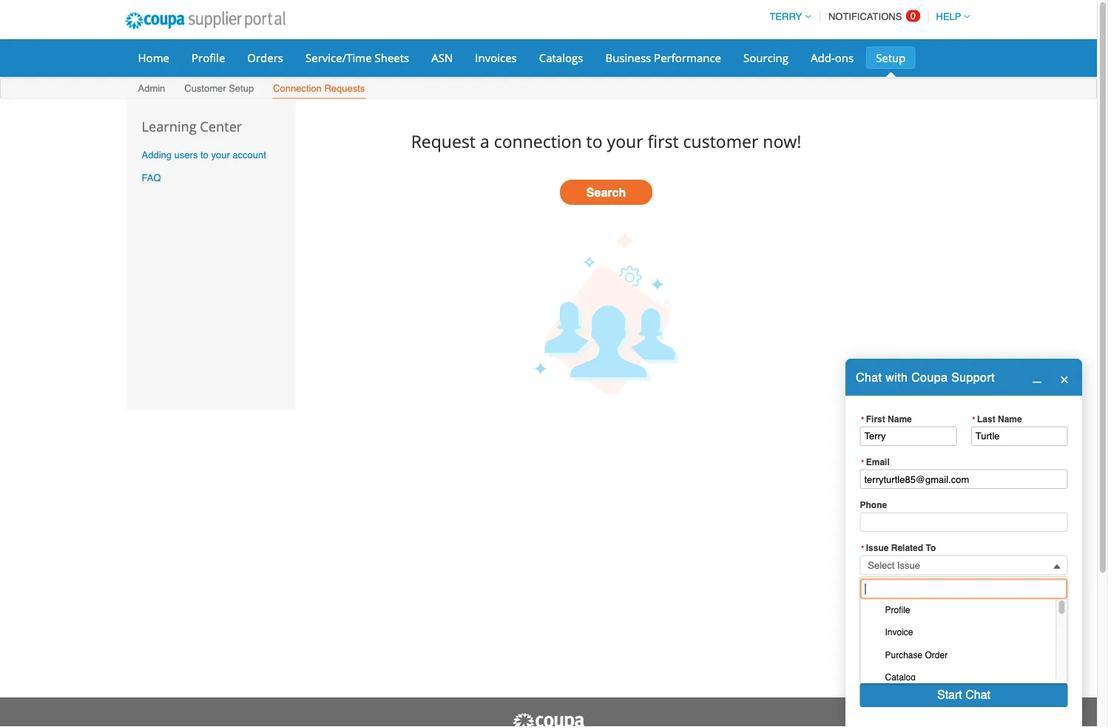 Task type: vqa. For each thing, say whether or not it's contained in the screenshot.
to in the "Chat with Coupa Support" dialog
yes



Task type: locate. For each thing, give the bounding box(es) containing it.
None button
[[860, 684, 1068, 707]]

0 horizontal spatial setup
[[229, 83, 254, 94]]

0 vertical spatial coupa
[[912, 371, 948, 384]]

your
[[607, 130, 644, 153], [211, 149, 230, 160]]

your down center
[[211, 149, 230, 160]]

list box inside chat with coupa support "dialog"
[[860, 576, 1068, 688]]

profile up invoice
[[885, 605, 910, 615]]

terms
[[937, 585, 960, 594]]

coupa
[[912, 371, 948, 384], [911, 585, 935, 594]]

to
[[587, 130, 603, 153], [201, 149, 209, 160], [902, 585, 909, 594]]

connection requests
[[273, 83, 365, 94]]

None field
[[860, 556, 1068, 688]]

to up the search at top
[[587, 130, 603, 153]]

* left issue
[[862, 544, 865, 553]]

* email
[[862, 457, 890, 467]]

profile up customer
[[192, 50, 225, 65]]

now!
[[763, 130, 802, 153]]

1 horizontal spatial your
[[607, 130, 644, 153]]

0 horizontal spatial profile
[[192, 50, 225, 65]]

1 vertical spatial coupa
[[911, 585, 935, 594]]

0 horizontal spatial name
[[888, 414, 912, 424]]

1 horizontal spatial profile
[[885, 605, 910, 615]]

list box containing profile
[[860, 576, 1068, 688]]

service/time sheets
[[306, 50, 409, 65]]

setup right customer
[[229, 83, 254, 94]]

and
[[988, 585, 1001, 594]]

your left first
[[607, 130, 644, 153]]

1 vertical spatial setup
[[229, 83, 254, 94]]

catalog
[[885, 672, 916, 682]]

related
[[892, 543, 924, 553]]

users
[[174, 149, 198, 160]]

search button
[[560, 180, 653, 205]]

name right first
[[888, 414, 912, 424]]

faq link
[[142, 172, 161, 183]]

sheets
[[375, 50, 409, 65]]

learning
[[142, 117, 197, 136]]

to right users
[[201, 149, 209, 160]]

purchase order
[[885, 650, 948, 660]]

invoices
[[475, 50, 517, 65]]

name for last name
[[998, 414, 1023, 424]]

2 horizontal spatial to
[[902, 585, 909, 594]]

business
[[606, 50, 651, 65]]

name for first name
[[888, 414, 912, 424]]

* left 'email'
[[862, 458, 865, 467]]

1 vertical spatial profile
[[885, 605, 910, 615]]

* inside the * first name
[[862, 415, 865, 424]]

* left last at the right bottom of the page
[[973, 415, 976, 424]]

* for email
[[862, 458, 865, 467]]

chat
[[856, 371, 882, 384]]

to inside chat with coupa support "dialog"
[[902, 585, 909, 594]]

0 vertical spatial profile
[[192, 50, 225, 65]]

chat with coupa support
[[856, 371, 995, 384]]

issue
[[866, 543, 889, 553]]

coupa supplier portal image
[[116, 2, 295, 39], [512, 713, 586, 727]]

admin
[[138, 83, 165, 94]]

service/time
[[306, 50, 372, 65]]

coupa for with
[[912, 371, 948, 384]]

*
[[862, 415, 865, 424], [973, 415, 976, 424], [862, 458, 865, 467], [862, 544, 865, 553]]

* left first
[[862, 415, 865, 424]]

list box
[[860, 576, 1068, 688]]

service/time sheets link
[[296, 47, 419, 69]]

add-
[[811, 50, 835, 65]]

* inside "* issue related to"
[[862, 544, 865, 553]]

setup down notifications 0
[[876, 50, 906, 65]]

first
[[866, 414, 886, 424]]

1 horizontal spatial name
[[998, 414, 1023, 424]]

setup
[[876, 50, 906, 65], [229, 83, 254, 94]]

0 vertical spatial setup
[[876, 50, 906, 65]]

privacy
[[1004, 585, 1030, 594]]

navigation
[[763, 2, 971, 31]]

* inside "* last name"
[[973, 415, 976, 424]]

Phone telephone field
[[860, 513, 1068, 532]]

connection
[[273, 83, 322, 94]]

admin link
[[137, 80, 166, 99]]

adding users to your account link
[[142, 149, 266, 160]]

* inside * email
[[862, 458, 865, 467]]

ons
[[835, 50, 854, 65]]

none field containing profile
[[860, 556, 1068, 688]]

requests
[[324, 83, 365, 94]]

name right last at the right bottom of the page
[[998, 414, 1023, 424]]

coupa left terms
[[911, 585, 935, 594]]

profile
[[192, 50, 225, 65], [885, 605, 910, 615]]

name
[[888, 414, 912, 424], [998, 414, 1023, 424]]

purchase
[[885, 650, 923, 660]]

terry
[[770, 11, 802, 22]]

text default image
[[1033, 374, 1042, 383]]

0 vertical spatial coupa supplier portal image
[[116, 2, 295, 39]]

catalogs link
[[530, 47, 593, 69]]

order
[[925, 650, 948, 660]]

subject
[[873, 585, 900, 594]]

None text field
[[860, 470, 1068, 489], [861, 580, 1068, 599], [860, 470, 1068, 489], [861, 580, 1068, 599]]

* issue related to
[[862, 543, 936, 553]]

request
[[411, 130, 476, 153]]

notifications 0
[[829, 10, 916, 22]]

email
[[866, 457, 890, 467]]

1 name from the left
[[888, 414, 912, 424]]

0 horizontal spatial to
[[201, 149, 209, 160]]

coupa right with
[[912, 371, 948, 384]]

chat with coupa support dialog
[[846, 359, 1083, 727]]

asn link
[[422, 47, 463, 69]]

None text field
[[860, 427, 957, 446], [972, 427, 1068, 446], [860, 427, 957, 446], [972, 427, 1068, 446]]

to right subject
[[902, 585, 909, 594]]

home
[[138, 50, 169, 65]]

1 horizontal spatial coupa supplier portal image
[[512, 713, 586, 727]]

first
[[648, 130, 679, 153]]

2 name from the left
[[998, 414, 1023, 424]]



Task type: describe. For each thing, give the bounding box(es) containing it.
1 horizontal spatial to
[[587, 130, 603, 153]]

with
[[886, 371, 908, 384]]

connection requests link
[[272, 80, 366, 99]]

adding users to your account
[[142, 149, 266, 160]]

help
[[937, 11, 962, 22]]

0
[[911, 10, 916, 21]]

use
[[971, 585, 985, 594]]

.
[[1054, 585, 1056, 594]]

customer
[[684, 130, 759, 153]]

help link
[[930, 11, 971, 22]]

privacy policy link
[[1004, 585, 1054, 594]]

invoice
[[885, 627, 913, 638]]

coupa for to
[[911, 585, 935, 594]]

profile inside list box
[[885, 605, 910, 615]]

business performance
[[606, 50, 722, 65]]

none button inside chat with coupa support "dialog"
[[860, 684, 1068, 707]]

invoices link
[[466, 47, 527, 69]]

notifications
[[829, 11, 902, 22]]

a
[[480, 130, 490, 153]]

catalogs
[[539, 50, 583, 65]]

customer setup link
[[184, 80, 255, 99]]

adding
[[142, 149, 172, 160]]

1 horizontal spatial setup
[[876, 50, 906, 65]]

text default image
[[1060, 375, 1070, 385]]

performance
[[654, 50, 722, 65]]

navigation containing notifications 0
[[763, 2, 971, 31]]

sourcing link
[[734, 47, 799, 69]]

Select Issue text field
[[860, 556, 1068, 575]]

* first name
[[862, 414, 912, 424]]

to
[[926, 543, 936, 553]]

* for first
[[862, 415, 865, 424]]

setup link
[[867, 47, 916, 69]]

* last name
[[973, 414, 1023, 424]]

add-ons
[[811, 50, 854, 65]]

support
[[952, 371, 995, 384]]

home link
[[128, 47, 179, 69]]

subject to coupa terms of use and privacy policy .
[[873, 585, 1056, 594]]

terry link
[[763, 11, 811, 22]]

0 horizontal spatial your
[[211, 149, 230, 160]]

add-ons link
[[801, 47, 864, 69]]

0 horizontal spatial coupa supplier portal image
[[116, 2, 295, 39]]

1 vertical spatial coupa supplier portal image
[[512, 713, 586, 727]]

customer
[[184, 83, 226, 94]]

terms of use link
[[937, 585, 985, 594]]

asn
[[432, 50, 453, 65]]

last
[[978, 414, 996, 424]]

center
[[200, 117, 242, 136]]

of
[[962, 585, 969, 594]]

faq
[[142, 172, 161, 183]]

profile link
[[182, 47, 235, 69]]

search
[[587, 185, 626, 199]]

none field inside chat with coupa support "dialog"
[[860, 556, 1068, 688]]

customer setup
[[184, 83, 254, 94]]

learning center
[[142, 117, 242, 136]]

* for last
[[973, 415, 976, 424]]

connection
[[494, 130, 582, 153]]

account
[[233, 149, 266, 160]]

orders
[[247, 50, 283, 65]]

phone
[[860, 500, 887, 510]]

orders link
[[238, 47, 293, 69]]

policy
[[1032, 585, 1054, 594]]

* for issue
[[862, 544, 865, 553]]

sourcing
[[744, 50, 789, 65]]

business performance link
[[596, 47, 731, 69]]

request a connection to your first customer now!
[[411, 130, 802, 153]]



